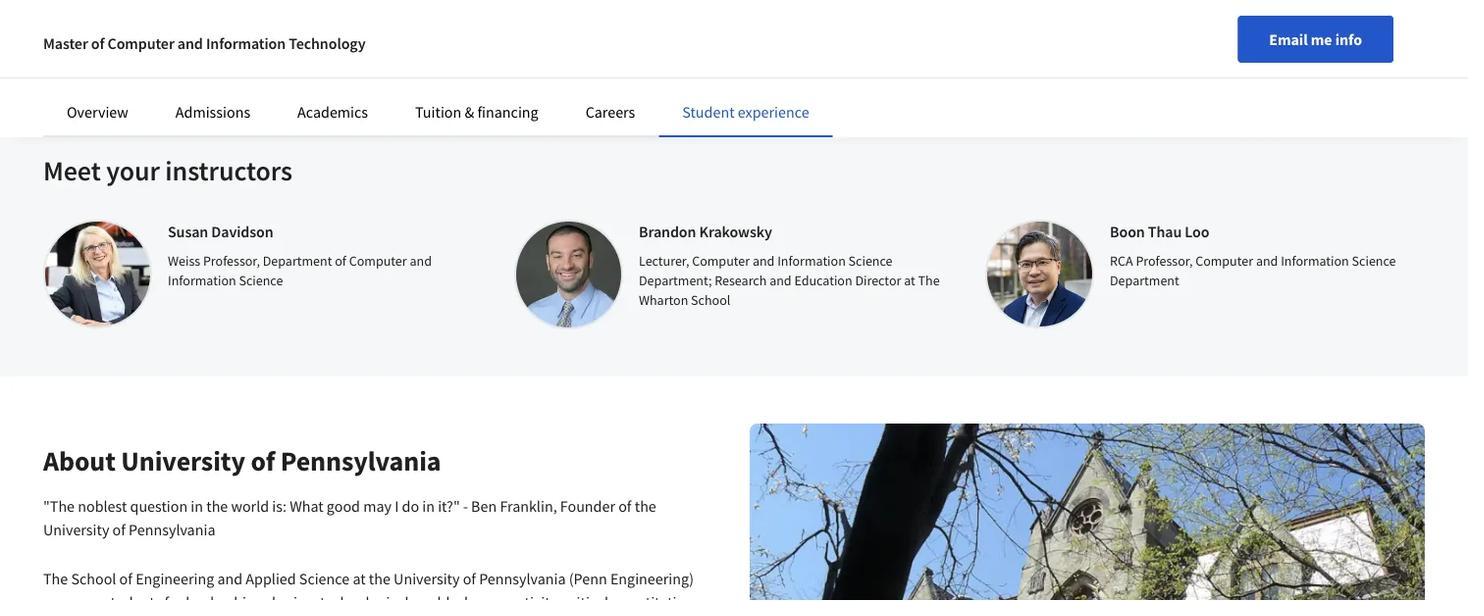 Task type: locate. For each thing, give the bounding box(es) containing it.
tuition
[[415, 102, 462, 122]]

department inside the weiss professor, department of computer and information science
[[263, 252, 332, 270]]

wharton
[[639, 292, 689, 309]]

thau
[[1148, 222, 1182, 242]]

2 vertical spatial pennsylvania
[[479, 569, 566, 589]]

department
[[263, 252, 332, 270], [1110, 272, 1180, 290]]

0 horizontal spatial at
[[353, 569, 366, 589]]

the right founder
[[635, 497, 657, 516]]

1 vertical spatial pennsylvania
[[129, 520, 215, 540]]

1 professor, from the left
[[203, 252, 260, 270]]

tuition & financing link
[[415, 102, 539, 122]]

professor, for thau
[[1136, 252, 1193, 270]]

science inside the rca professor, computer and information science department
[[1352, 252, 1397, 270]]

at up technological on the left bottom of page
[[353, 569, 366, 589]]

the
[[206, 497, 228, 516], [635, 497, 657, 516], [369, 569, 391, 589]]

boon thau loo image
[[986, 220, 1095, 329]]

1 horizontal spatial world
[[412, 593, 450, 602]]

in right question
[[191, 497, 203, 516]]

careers link
[[586, 102, 635, 122]]

information inside the rca professor, computer and information science department
[[1281, 252, 1350, 270]]

world
[[231, 497, 269, 516], [412, 593, 450, 602]]

computer
[[108, 33, 175, 53], [349, 252, 407, 270], [692, 252, 750, 270], [1196, 252, 1254, 270]]

school
[[691, 292, 731, 309], [71, 569, 116, 589]]

professor, for davidson
[[203, 252, 260, 270]]

the inside lecturer, computer and information science department; research and education director at the wharton school
[[918, 272, 940, 290]]

pennsylvania up 'creativity,' on the bottom of the page
[[479, 569, 566, 589]]

in right do
[[422, 497, 435, 516]]

the
[[918, 272, 940, 290], [43, 569, 68, 589]]

1 horizontal spatial the
[[369, 569, 391, 589]]

computer inside the rca professor, computer and information science department
[[1196, 252, 1254, 270]]

1 horizontal spatial university
[[121, 444, 245, 479]]

0 horizontal spatial world
[[231, 497, 269, 516]]

department down rca
[[1110, 272, 1180, 290]]

brandon krakowsky image
[[514, 220, 623, 330]]

1 horizontal spatial department
[[1110, 272, 1180, 290]]

world inside the "the noblest question in the world is: what good may i do in it?" - ben franklin, founder of the university of pennsylvania
[[231, 497, 269, 516]]

2 professor, from the left
[[1136, 252, 1193, 270]]

"the
[[43, 497, 75, 516]]

pennsylvania
[[280, 444, 441, 479], [129, 520, 215, 540], [479, 569, 566, 589]]

in
[[191, 497, 203, 516], [422, 497, 435, 516], [293, 593, 306, 602]]

department down davidson
[[263, 252, 332, 270]]

1 vertical spatial department
[[1110, 272, 1180, 290]]

school up prepares
[[71, 569, 116, 589]]

student
[[683, 102, 735, 122]]

university
[[121, 444, 245, 479], [43, 520, 109, 540], [394, 569, 460, 589]]

the up prepares
[[43, 569, 68, 589]]

lecturer,
[[639, 252, 690, 270]]

information inside the weiss professor, department of computer and information science
[[168, 272, 236, 290]]

at
[[904, 272, 916, 290], [353, 569, 366, 589]]

email me info button
[[1238, 16, 1394, 63]]

1 horizontal spatial professor,
[[1136, 252, 1193, 270]]

at right director
[[904, 272, 916, 290]]

0 horizontal spatial university
[[43, 520, 109, 540]]

0 horizontal spatial the
[[43, 569, 68, 589]]

0 vertical spatial world
[[231, 497, 269, 516]]

the right director
[[918, 272, 940, 290]]

1 vertical spatial world
[[412, 593, 450, 602]]

director
[[856, 272, 902, 290]]

rca professor, computer and information science department
[[1110, 252, 1397, 290]]

department inside the rca professor, computer and information science department
[[1110, 272, 1180, 290]]

the inside the school of engineering and applied science at the university of pennsylvania (penn engineering) prepares students for leadership roles in a technological world where creativity, critical quantitativ
[[43, 569, 68, 589]]

0 vertical spatial university
[[121, 444, 245, 479]]

technology
[[289, 33, 366, 53]]

where
[[453, 593, 494, 602]]

0 vertical spatial the
[[918, 272, 940, 290]]

0 vertical spatial at
[[904, 272, 916, 290]]

of
[[91, 33, 105, 53], [335, 252, 346, 270], [251, 444, 275, 479], [619, 497, 632, 516], [112, 520, 126, 540], [119, 569, 132, 589], [463, 569, 476, 589]]

professor, down thau
[[1136, 252, 1193, 270]]

careers
[[586, 102, 635, 122]]

the up technological on the left bottom of page
[[369, 569, 391, 589]]

science
[[849, 252, 893, 270], [1352, 252, 1397, 270], [239, 272, 283, 290], [299, 569, 350, 589]]

"the noblest question in the world is: what good may i do in it?" - ben franklin, founder of the university of pennsylvania
[[43, 497, 657, 540]]

2 horizontal spatial university
[[394, 569, 460, 589]]

professor,
[[203, 252, 260, 270], [1136, 252, 1193, 270]]

academics link
[[298, 102, 368, 122]]

academics
[[298, 102, 368, 122]]

world left where
[[412, 593, 450, 602]]

the inside the school of engineering and applied science at the university of pennsylvania (penn engineering) prepares students for leadership roles in a technological world where creativity, critical quantitativ
[[369, 569, 391, 589]]

0 horizontal spatial department
[[263, 252, 332, 270]]

university up question
[[121, 444, 245, 479]]

master of computer and information technology
[[43, 33, 366, 53]]

university inside the "the noblest question in the world is: what good may i do in it?" - ben franklin, founder of the university of pennsylvania
[[43, 520, 109, 540]]

0 horizontal spatial school
[[71, 569, 116, 589]]

0 vertical spatial school
[[691, 292, 731, 309]]

2 horizontal spatial pennsylvania
[[479, 569, 566, 589]]

1 horizontal spatial pennsylvania
[[280, 444, 441, 479]]

and inside the weiss professor, department of computer and information science
[[410, 252, 432, 270]]

weiss professor, department of computer and information science
[[168, 252, 432, 290]]

at inside the school of engineering and applied science at the university of pennsylvania (penn engineering) prepares students for leadership roles in a technological world where creativity, critical quantitativ
[[353, 569, 366, 589]]

susan
[[168, 222, 208, 242]]

1 horizontal spatial school
[[691, 292, 731, 309]]

info
[[1336, 29, 1363, 49]]

instructors
[[165, 154, 293, 188]]

university down "the
[[43, 520, 109, 540]]

professor, inside the weiss professor, department of computer and information science
[[203, 252, 260, 270]]

university inside the school of engineering and applied science at the university of pennsylvania (penn engineering) prepares students for leadership roles in a technological world where creativity, critical quantitativ
[[394, 569, 460, 589]]

1 vertical spatial university
[[43, 520, 109, 540]]

education
[[795, 272, 853, 290]]

professor, down davidson
[[203, 252, 260, 270]]

1 vertical spatial the
[[43, 569, 68, 589]]

science inside the weiss professor, department of computer and information science
[[239, 272, 283, 290]]

2 vertical spatial university
[[394, 569, 460, 589]]

0 vertical spatial department
[[263, 252, 332, 270]]

0 horizontal spatial professor,
[[203, 252, 260, 270]]

in left a
[[293, 593, 306, 602]]

is:
[[272, 497, 287, 516]]

science inside lecturer, computer and information science department; research and education director at the wharton school
[[849, 252, 893, 270]]

professor, inside the rca professor, computer and information science department
[[1136, 252, 1193, 270]]

computer inside lecturer, computer and information science department; research and education director at the wharton school
[[692, 252, 750, 270]]

pennsylvania down question
[[129, 520, 215, 540]]

1 horizontal spatial in
[[293, 593, 306, 602]]

research
[[715, 272, 767, 290]]

student experience
[[683, 102, 810, 122]]

applied
[[246, 569, 296, 589]]

about
[[43, 444, 116, 479]]

weiss
[[168, 252, 200, 270]]

roles
[[258, 593, 290, 602]]

department;
[[639, 272, 712, 290]]

1 horizontal spatial the
[[918, 272, 940, 290]]

master
[[43, 33, 88, 53]]

information
[[206, 33, 286, 53], [778, 252, 846, 270], [1281, 252, 1350, 270], [168, 272, 236, 290]]

student experience link
[[683, 102, 810, 122]]

krakowsky
[[699, 222, 772, 242]]

&
[[465, 102, 474, 122]]

email
[[1270, 29, 1308, 49]]

and
[[178, 33, 203, 53], [410, 252, 432, 270], [753, 252, 775, 270], [1257, 252, 1279, 270], [770, 272, 792, 290], [217, 569, 243, 589]]

1 vertical spatial at
[[353, 569, 366, 589]]

1 vertical spatial school
[[71, 569, 116, 589]]

(penn
[[569, 569, 607, 589]]

founder
[[560, 497, 616, 516]]

the down "about university of pennsylvania" at bottom left
[[206, 497, 228, 516]]

1 horizontal spatial at
[[904, 272, 916, 290]]

university up where
[[394, 569, 460, 589]]

ben
[[471, 497, 497, 516]]

email me info
[[1270, 29, 1363, 49]]

school down "research"
[[691, 292, 731, 309]]

brandon krakowsky
[[639, 222, 772, 242]]

susan davidson
[[168, 222, 273, 242]]

pennsylvania up may
[[280, 444, 441, 479]]

school inside the school of engineering and applied science at the university of pennsylvania (penn engineering) prepares students for leadership roles in a technological world where creativity, critical quantitativ
[[71, 569, 116, 589]]

question
[[130, 497, 188, 516]]

0 horizontal spatial pennsylvania
[[129, 520, 215, 540]]

world left is:
[[231, 497, 269, 516]]

of inside the weiss professor, department of computer and information science
[[335, 252, 346, 270]]



Task type: vqa. For each thing, say whether or not it's contained in the screenshot.
insights
no



Task type: describe. For each thing, give the bounding box(es) containing it.
0 vertical spatial pennsylvania
[[280, 444, 441, 479]]

2 horizontal spatial in
[[422, 497, 435, 516]]

school inside lecturer, computer and information science department; research and education director at the wharton school
[[691, 292, 731, 309]]

noblest
[[78, 497, 127, 516]]

pennsylvania inside the school of engineering and applied science at the university of pennsylvania (penn engineering) prepares students for leadership roles in a technological world where creativity, critical quantitativ
[[479, 569, 566, 589]]

in inside the school of engineering and applied science at the university of pennsylvania (penn engineering) prepares students for leadership roles in a technological world where creativity, critical quantitativ
[[293, 593, 306, 602]]

good
[[327, 497, 360, 516]]

overview
[[67, 102, 128, 122]]

computer inside the weiss professor, department of computer and information science
[[349, 252, 407, 270]]

meet your instructors
[[43, 154, 293, 188]]

pennsylvania inside the "the noblest question in the world is: what good may i do in it?" - ben franklin, founder of the university of pennsylvania
[[129, 520, 215, 540]]

franklin,
[[500, 497, 557, 516]]

-
[[463, 497, 468, 516]]

loo
[[1185, 222, 1210, 242]]

the school of engineering and applied science at the university of pennsylvania (penn engineering) prepares students for leadership roles in a technological world where creativity, critical quantitativ
[[43, 569, 694, 602]]

brandon
[[639, 222, 696, 242]]

creativity,
[[497, 593, 561, 602]]

me
[[1311, 29, 1333, 49]]

davidson
[[211, 222, 273, 242]]

information inside lecturer, computer and information science department; research and education director at the wharton school
[[778, 252, 846, 270]]

world inside the school of engineering and applied science at the university of pennsylvania (penn engineering) prepares students for leadership roles in a technological world where creativity, critical quantitativ
[[412, 593, 450, 602]]

rca
[[1110, 252, 1134, 270]]

meet
[[43, 154, 101, 188]]

admissions
[[176, 102, 250, 122]]

leadership
[[186, 593, 255, 602]]

and inside the school of engineering and applied science at the university of pennsylvania (penn engineering) prepares students for leadership roles in a technological world where creativity, critical quantitativ
[[217, 569, 243, 589]]

susan davidson image
[[43, 220, 152, 329]]

for
[[164, 593, 183, 602]]

it?"
[[438, 497, 460, 516]]

may
[[363, 497, 392, 516]]

boon
[[1110, 222, 1145, 242]]

experience
[[738, 102, 810, 122]]

overview link
[[67, 102, 128, 122]]

lecturer, computer and information science department; research and education director at the wharton school
[[639, 252, 940, 309]]

financing
[[478, 102, 539, 122]]

boon thau loo
[[1110, 222, 1210, 242]]

at inside lecturer, computer and information science department; research and education director at the wharton school
[[904, 272, 916, 290]]

2 horizontal spatial the
[[635, 497, 657, 516]]

critical
[[564, 593, 609, 602]]

students
[[104, 593, 161, 602]]

about university of pennsylvania
[[43, 444, 441, 479]]

your
[[106, 154, 160, 188]]

0 horizontal spatial in
[[191, 497, 203, 516]]

admissions link
[[176, 102, 250, 122]]

science inside the school of engineering and applied science at the university of pennsylvania (penn engineering) prepares students for leadership roles in a technological world where creativity, critical quantitativ
[[299, 569, 350, 589]]

technological
[[320, 593, 409, 602]]

tuition & financing
[[415, 102, 539, 122]]

i
[[395, 497, 399, 516]]

engineering
[[136, 569, 214, 589]]

engineering)
[[611, 569, 694, 589]]

prepares
[[43, 593, 101, 602]]

what
[[290, 497, 324, 516]]

a
[[309, 593, 317, 602]]

and inside the rca professor, computer and information science department
[[1257, 252, 1279, 270]]

0 horizontal spatial the
[[206, 497, 228, 516]]

do
[[402, 497, 419, 516]]



